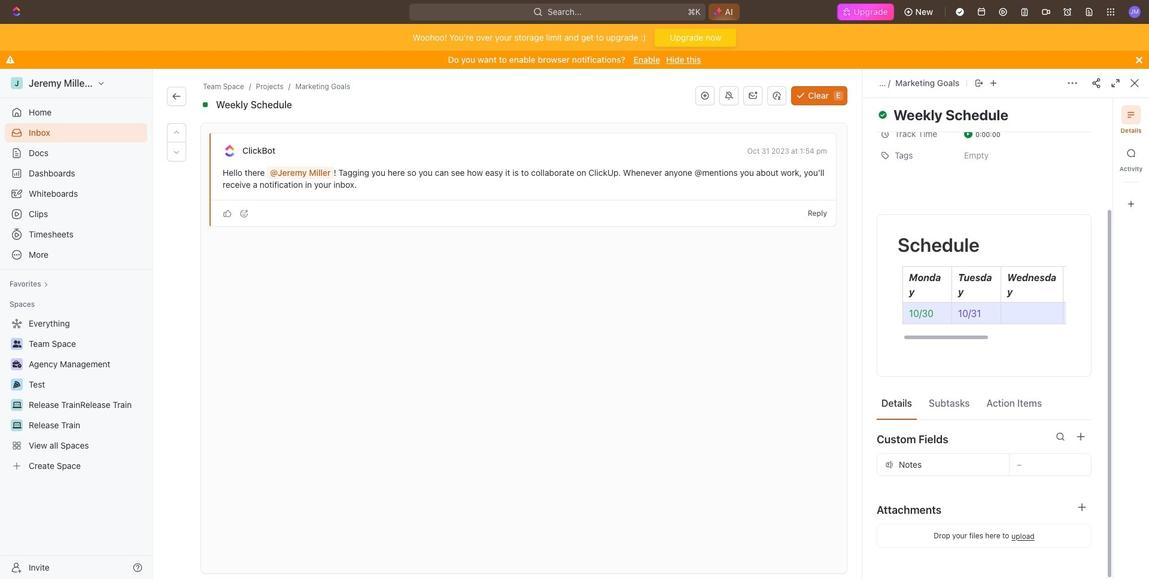 Task type: describe. For each thing, give the bounding box(es) containing it.
pizza slice image
[[13, 381, 20, 389]]

jeremy miller's workspace, , element
[[11, 77, 23, 89]]

user group image
[[12, 341, 21, 348]]

laptop code image
[[12, 422, 21, 429]]



Task type: vqa. For each thing, say whether or not it's contained in the screenshot.
USER GROUP ICON
yes



Task type: locate. For each thing, give the bounding box(es) containing it.
laptop code image
[[12, 402, 21, 409]]

tree inside sidebar navigation
[[5, 314, 147, 476]]

task sidebar navigation tab list
[[1119, 105, 1145, 214]]

sidebar navigation
[[0, 69, 155, 580]]

business time image
[[12, 361, 21, 368]]

tree
[[5, 314, 147, 476]]



